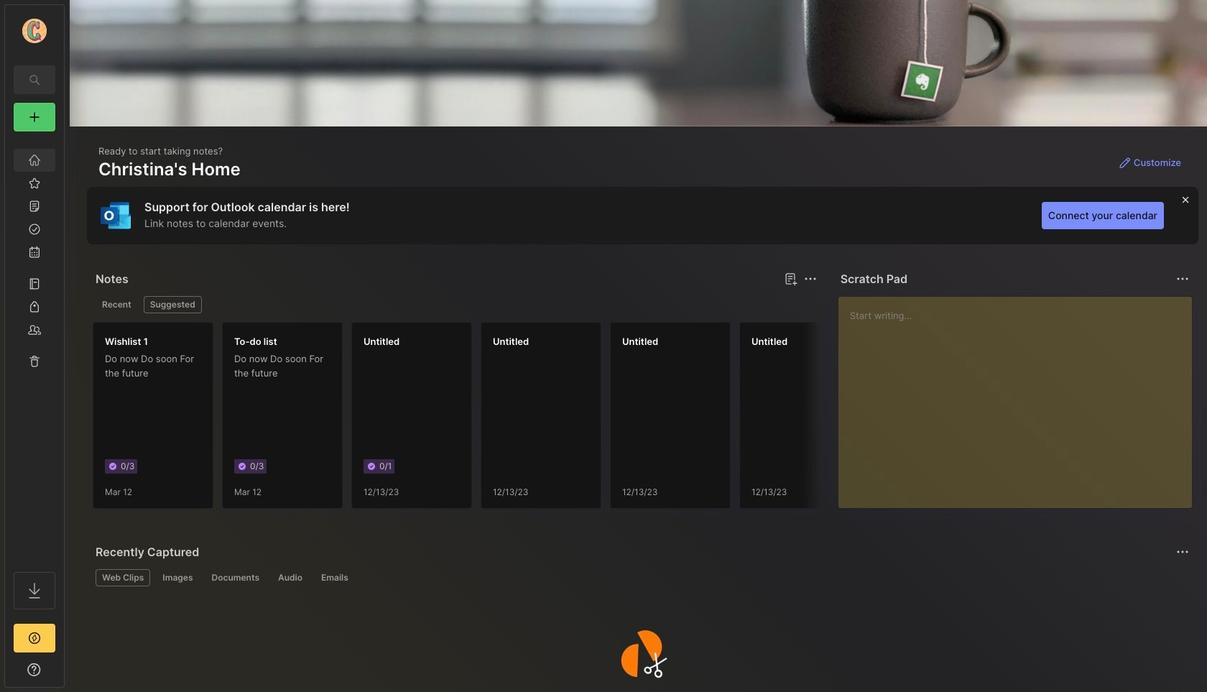 Task type: locate. For each thing, give the bounding box(es) containing it.
More actions field
[[801, 269, 821, 289], [1173, 269, 1193, 289], [1173, 542, 1193, 562]]

tab list
[[96, 296, 815, 313], [96, 569, 1188, 587]]

WHAT'S NEW field
[[5, 659, 64, 682]]

1 vertical spatial tab list
[[96, 569, 1188, 587]]

tab
[[96, 296, 138, 313], [144, 296, 202, 313], [96, 569, 150, 587], [156, 569, 200, 587], [205, 569, 266, 587], [272, 569, 309, 587], [315, 569, 355, 587]]

more actions image
[[802, 270, 819, 288], [1175, 270, 1192, 288], [1175, 544, 1192, 561]]

account image
[[22, 19, 47, 43]]

edit search image
[[26, 71, 43, 88]]

2 tab list from the top
[[96, 569, 1188, 587]]

0 vertical spatial tab list
[[96, 296, 815, 313]]

row group
[[93, 322, 999, 518]]

1 tab list from the top
[[96, 296, 815, 313]]

tree
[[5, 140, 64, 559]]



Task type: describe. For each thing, give the bounding box(es) containing it.
tree inside the main element
[[5, 140, 64, 559]]

Start writing… text field
[[850, 297, 1192, 497]]

Account field
[[5, 17, 64, 45]]

upgrade image
[[26, 630, 43, 647]]

home image
[[27, 153, 42, 168]]

click to expand image
[[63, 666, 74, 683]]

main element
[[0, 0, 69, 692]]



Task type: vqa. For each thing, say whether or not it's contained in the screenshot.
'Expand note' image
no



